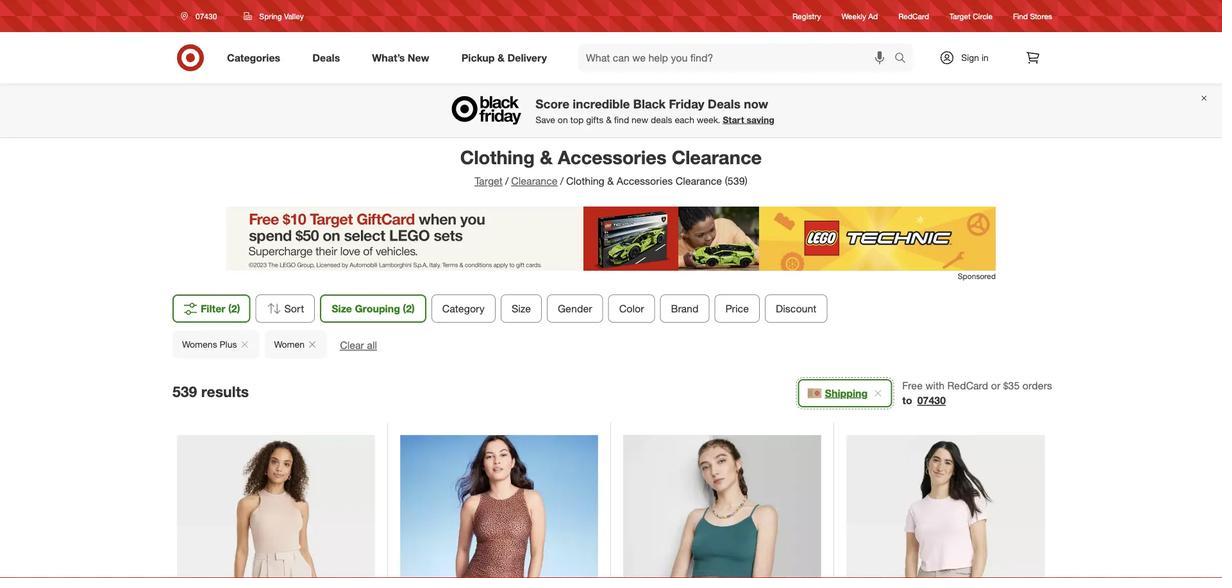 Task type: locate. For each thing, give the bounding box(es) containing it.
0 vertical spatial deals
[[313, 51, 340, 64]]

0 horizontal spatial /
[[505, 175, 509, 187]]

accessories down the new
[[617, 175, 673, 187]]

1 vertical spatial redcard
[[948, 380, 989, 392]]

clearance
[[672, 146, 762, 168], [511, 175, 558, 187], [676, 175, 722, 187]]

brand button
[[660, 294, 710, 323]]

advertisement region
[[226, 206, 996, 271]]

free with redcard or $35 orders to 07430
[[903, 380, 1053, 407]]

0 horizontal spatial deals
[[313, 51, 340, 64]]

women's seamless tiny tank top - wild fable™ image
[[624, 435, 821, 578], [624, 435, 821, 578]]

clothing up target link
[[460, 146, 535, 168]]

(2) right filter
[[228, 302, 240, 315]]

1 horizontal spatial redcard
[[948, 380, 989, 392]]

black
[[634, 96, 666, 111]]

0 horizontal spatial redcard
[[899, 11, 930, 21]]

0 horizontal spatial clothing
[[460, 146, 535, 168]]

&
[[498, 51, 505, 64], [606, 114, 612, 125], [540, 146, 553, 168], [608, 175, 614, 187]]

target
[[950, 11, 971, 21], [475, 175, 503, 187]]

size inside size button
[[512, 302, 531, 315]]

0 vertical spatial 07430
[[196, 11, 217, 21]]

score
[[536, 96, 570, 111]]

price button
[[715, 294, 760, 323]]

size for size grouping (2)
[[332, 302, 352, 315]]

1 horizontal spatial target
[[950, 11, 971, 21]]

find
[[614, 114, 629, 125]]

women's slim fit high neck tank top - a new day™ image
[[177, 435, 375, 578], [177, 435, 375, 578]]

what's new
[[372, 51, 430, 64]]

plus
[[220, 339, 237, 350]]

(2) inside button
[[228, 302, 240, 315]]

1 vertical spatial 07430
[[918, 394, 946, 407]]

size left the grouping at the left bottom
[[332, 302, 352, 315]]

category button
[[432, 294, 496, 323]]

target link
[[475, 175, 503, 187]]

0 horizontal spatial target
[[475, 175, 503, 187]]

target inside target circle link
[[950, 11, 971, 21]]

accessories down find
[[558, 146, 667, 168]]

1 horizontal spatial /
[[560, 175, 564, 187]]

& up advertisement region
[[608, 175, 614, 187]]

color
[[620, 302, 644, 315]]

& left find
[[606, 114, 612, 125]]

sponsored
[[958, 271, 996, 281]]

target circle
[[950, 11, 993, 21]]

What can we help you find? suggestions appear below search field
[[579, 44, 898, 72]]

shipping
[[825, 387, 868, 399]]

results
[[201, 383, 249, 401]]

with
[[926, 380, 945, 392]]

redcard right ad
[[899, 11, 930, 21]]

0 horizontal spatial (2)
[[228, 302, 240, 315]]

(2)
[[228, 302, 240, 315], [403, 302, 415, 315]]

target left circle
[[950, 11, 971, 21]]

/ right clearance link
[[560, 175, 564, 187]]

(539)
[[725, 175, 748, 187]]

target circle link
[[950, 11, 993, 22]]

/ right target link
[[505, 175, 509, 187]]

valley
[[284, 11, 304, 21]]

size grouping (2)
[[332, 302, 415, 315]]

price
[[726, 302, 749, 315]]

1 vertical spatial clothing
[[566, 175, 605, 187]]

1 horizontal spatial 07430
[[918, 394, 946, 407]]

top
[[571, 114, 584, 125]]

redcard
[[899, 11, 930, 21], [948, 380, 989, 392]]

redcard left the or
[[948, 380, 989, 392]]

deals left what's
[[313, 51, 340, 64]]

0 vertical spatial target
[[950, 11, 971, 21]]

find stores
[[1014, 11, 1053, 21]]

07430 inside free with redcard or $35 orders to 07430
[[918, 394, 946, 407]]

womens
[[182, 339, 217, 350]]

saving
[[747, 114, 775, 125]]

clearance up (539)
[[672, 146, 762, 168]]

women's shrunken short sleeve t-shirt - universal thread™ image
[[847, 435, 1045, 578], [847, 435, 1045, 578]]

deals inside deals link
[[313, 51, 340, 64]]

0 vertical spatial clothing
[[460, 146, 535, 168]]

target left clearance link
[[475, 175, 503, 187]]

weekly ad
[[842, 11, 878, 21]]

(2) right the grouping at the left bottom
[[403, 302, 415, 315]]

1 horizontal spatial size
[[512, 302, 531, 315]]

1 vertical spatial deals
[[708, 96, 741, 111]]

clothing right clearance link
[[566, 175, 605, 187]]

1 horizontal spatial (2)
[[403, 302, 415, 315]]

gender button
[[547, 294, 603, 323]]

0 horizontal spatial size
[[332, 302, 352, 315]]

spring
[[259, 11, 282, 21]]

size
[[332, 302, 352, 315], [512, 302, 531, 315]]

weekly ad link
[[842, 11, 878, 22]]

1 (2) from the left
[[228, 302, 240, 315]]

sign
[[962, 52, 980, 63]]

deals link
[[302, 44, 356, 72]]

filter (2) button
[[173, 294, 251, 323]]

deals up start
[[708, 96, 741, 111]]

shipping button
[[798, 379, 893, 407]]

redcard inside free with redcard or $35 orders to 07430
[[948, 380, 989, 392]]

clothing
[[460, 146, 535, 168], [566, 175, 605, 187]]

1 size from the left
[[332, 302, 352, 315]]

search button
[[889, 44, 920, 74]]

incredible
[[573, 96, 630, 111]]

women's spotted print high neck ruched one piece swimsuit - kona sol™ brown image
[[401, 435, 598, 578], [401, 435, 598, 578]]

0 horizontal spatial 07430
[[196, 11, 217, 21]]

deals
[[313, 51, 340, 64], [708, 96, 741, 111]]

gender
[[558, 302, 593, 315]]

& up clearance link
[[540, 146, 553, 168]]

1 horizontal spatial deals
[[708, 96, 741, 111]]

clear
[[340, 339, 364, 352]]

1 vertical spatial target
[[475, 175, 503, 187]]

orders
[[1023, 380, 1053, 392]]

sort button
[[256, 294, 315, 323]]

accessories
[[558, 146, 667, 168], [617, 175, 673, 187]]

2 size from the left
[[512, 302, 531, 315]]

women
[[274, 339, 305, 350]]

size left gender
[[512, 302, 531, 315]]

filter (2)
[[201, 302, 240, 315]]

filter
[[201, 302, 226, 315]]



Task type: describe. For each thing, give the bounding box(es) containing it.
pickup
[[462, 51, 495, 64]]

free
[[903, 380, 923, 392]]

what's
[[372, 51, 405, 64]]

score incredible black friday deals now save on top gifts & find new deals each week. start saving
[[536, 96, 775, 125]]

friday
[[669, 96, 705, 111]]

07430 inside 07430 dropdown button
[[196, 11, 217, 21]]

07430 button
[[173, 4, 231, 28]]

week.
[[697, 114, 721, 125]]

delivery
[[508, 51, 547, 64]]

clear all
[[340, 339, 377, 352]]

all
[[367, 339, 377, 352]]

size for size
[[512, 302, 531, 315]]

target inside "clothing & accessories clearance target / clearance / clothing & accessories clearance (539)"
[[475, 175, 503, 187]]

$35
[[1004, 380, 1020, 392]]

or
[[992, 380, 1001, 392]]

women button
[[265, 330, 327, 359]]

find
[[1014, 11, 1028, 21]]

pickup & delivery link
[[451, 44, 563, 72]]

categories
[[227, 51, 280, 64]]

2 (2) from the left
[[403, 302, 415, 315]]

category
[[443, 302, 485, 315]]

clothing & accessories clearance target / clearance / clothing & accessories clearance (539)
[[460, 146, 762, 187]]

07430 button
[[918, 393, 946, 408]]

stores
[[1031, 11, 1053, 21]]

new
[[632, 114, 649, 125]]

clear all button
[[340, 338, 377, 353]]

redcard link
[[899, 11, 930, 22]]

find stores link
[[1014, 11, 1053, 22]]

categories link
[[216, 44, 297, 72]]

search
[[889, 53, 920, 65]]

size button
[[501, 294, 542, 323]]

on
[[558, 114, 568, 125]]

new
[[408, 51, 430, 64]]

& right pickup at top
[[498, 51, 505, 64]]

discount button
[[765, 294, 828, 323]]

brand
[[671, 302, 699, 315]]

save
[[536, 114, 556, 125]]

to
[[903, 394, 913, 407]]

gifts
[[586, 114, 604, 125]]

0 vertical spatial accessories
[[558, 146, 667, 168]]

539 results
[[173, 383, 249, 401]]

womens plus
[[182, 339, 237, 350]]

color button
[[609, 294, 655, 323]]

& inside score incredible black friday deals now save on top gifts & find new deals each week. start saving
[[606, 114, 612, 125]]

spring valley button
[[236, 4, 312, 28]]

clearance right target link
[[511, 175, 558, 187]]

sign in link
[[929, 44, 1009, 72]]

pickup & delivery
[[462, 51, 547, 64]]

ad
[[869, 11, 878, 21]]

539
[[173, 383, 197, 401]]

deals
[[651, 114, 673, 125]]

0 vertical spatial redcard
[[899, 11, 930, 21]]

1 horizontal spatial clothing
[[566, 175, 605, 187]]

each
[[675, 114, 695, 125]]

what's new link
[[361, 44, 446, 72]]

grouping
[[355, 302, 400, 315]]

2 / from the left
[[560, 175, 564, 187]]

sign in
[[962, 52, 989, 63]]

start
[[723, 114, 745, 125]]

sort
[[285, 302, 304, 315]]

circle
[[973, 11, 993, 21]]

clearance left (539)
[[676, 175, 722, 187]]

now
[[744, 96, 769, 111]]

in
[[982, 52, 989, 63]]

registry
[[793, 11, 821, 21]]

clearance link
[[511, 175, 558, 187]]

1 / from the left
[[505, 175, 509, 187]]

1 vertical spatial accessories
[[617, 175, 673, 187]]

spring valley
[[259, 11, 304, 21]]

weekly
[[842, 11, 867, 21]]

discount
[[776, 302, 817, 315]]

deals inside score incredible black friday deals now save on top gifts & find new deals each week. start saving
[[708, 96, 741, 111]]

registry link
[[793, 11, 821, 22]]

womens plus button
[[173, 330, 259, 359]]



Task type: vqa. For each thing, say whether or not it's contained in the screenshot.
2nd "Try" from right
no



